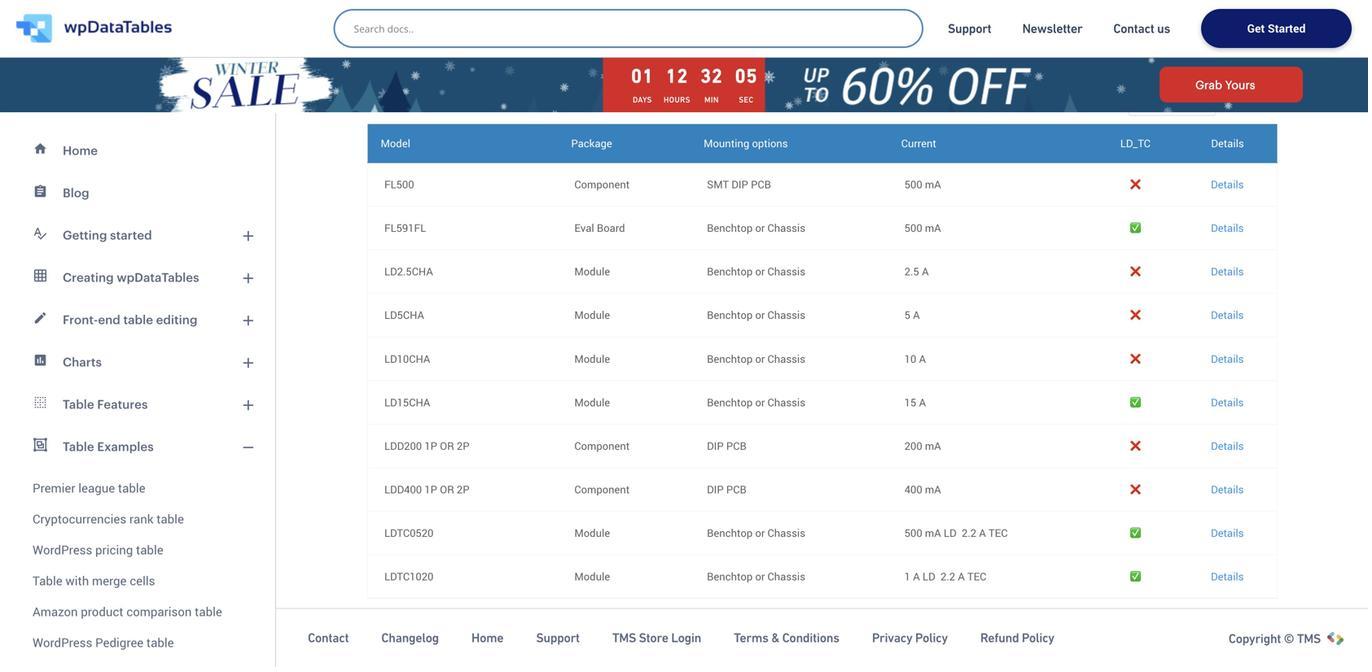 Task type: vqa. For each thing, say whether or not it's contained in the screenshot.
The Purposes.
no



Task type: locate. For each thing, give the bounding box(es) containing it.
grab yours
[[1196, 78, 1256, 91]]

4 ma from the top
[[925, 483, 941, 497]]

15 a
[[905, 395, 926, 410]]

table inside front-end table editing link
[[123, 313, 153, 327]]

500 ma up 2.5 a in the top right of the page
[[905, 221, 941, 235]]

400 ma
[[905, 483, 941, 497]]

1 dip pcb from the top
[[707, 439, 747, 454]]

2 500 ma from the top
[[905, 221, 941, 235]]

1 horizontal spatial support
[[948, 21, 992, 36]]

3 500 from the top
[[905, 526, 923, 541]]

4 ❌ from the top
[[1130, 352, 1141, 366]]

1 wordpress from the top
[[33, 542, 92, 559]]

or
[[755, 221, 765, 235], [755, 264, 765, 279], [755, 308, 765, 323], [755, 352, 765, 366], [755, 395, 765, 410], [755, 526, 765, 541], [755, 570, 765, 584]]

1 1p from the top
[[425, 439, 437, 454]]

changelog
[[381, 631, 439, 646]]

a for 15 a
[[919, 395, 926, 410]]

❌ for 200 ma
[[1130, 439, 1141, 454]]

2 component from the top
[[574, 439, 630, 454]]

1 vertical spatial tec
[[968, 570, 987, 584]]

6 details from the top
[[1211, 352, 1244, 366]]

pcb for 400
[[726, 483, 747, 497]]

chassis for 10 a
[[768, 352, 805, 366]]

ldtc0520
[[384, 526, 434, 541]]

entries inside status
[[498, 624, 533, 639]]

8 details link from the top
[[1211, 483, 1244, 497]]

dip pcb
[[707, 439, 747, 454], [707, 483, 747, 497]]

1 horizontal spatial policy
[[1022, 631, 1055, 646]]

❌
[[1130, 177, 1141, 192], [1130, 264, 1141, 279], [1130, 308, 1141, 323], [1130, 352, 1141, 366], [1130, 439, 1141, 454], [1130, 483, 1141, 497]]

0 vertical spatial dip
[[732, 177, 748, 192]]

module for ld10cha
[[574, 352, 610, 366]]

0 horizontal spatial 2.2
[[941, 570, 955, 584]]

module
[[574, 264, 610, 279], [574, 308, 610, 323], [574, 352, 610, 366], [574, 395, 610, 410], [574, 526, 610, 541], [574, 570, 610, 584]]

cryptocurrencies rank table
[[33, 511, 184, 528]]

table up premier league table
[[63, 440, 94, 454]]

0 vertical spatial component
[[574, 177, 630, 192]]

component for ldd400 1p or 2p
[[574, 483, 630, 497]]

contact left showing
[[308, 631, 349, 646]]

2 dip pcb from the top
[[707, 483, 747, 497]]

1 vertical spatial entries
[[498, 624, 533, 639]]

details link for ldd200 1p or 2p
[[1211, 439, 1244, 454]]

table inside wordpress pricing table link
[[136, 542, 163, 559]]

2 500 from the top
[[905, 221, 923, 235]]

home right to
[[472, 631, 504, 646]]

6 ❌ from the top
[[1130, 483, 1141, 497]]

0 vertical spatial 1p
[[425, 439, 437, 454]]

6 chassis from the top
[[768, 526, 805, 541]]

2 ✅ from the top
[[1130, 395, 1141, 410]]

1 500 ma from the top
[[905, 177, 941, 192]]

1 vertical spatial support
[[536, 631, 580, 646]]

8 details from the top
[[1211, 439, 1244, 454]]

6 module from the top
[[574, 570, 610, 584]]

table
[[123, 313, 153, 327], [118, 480, 145, 497], [157, 511, 184, 528], [136, 542, 163, 559], [195, 604, 222, 621], [147, 635, 174, 652]]

5 or from the top
[[755, 395, 765, 410]]

creating
[[63, 270, 114, 285]]

fl591fl
[[384, 221, 426, 235]]

table right comparison
[[195, 604, 222, 621]]

3 benchtop or chassis from the top
[[707, 308, 805, 323]]

conditions
[[782, 631, 840, 646]]

3 component from the top
[[574, 483, 630, 497]]

0 horizontal spatial tec
[[968, 570, 987, 584]]

chassis for 5 a
[[768, 308, 805, 323]]

5 chassis from the top
[[768, 395, 805, 410]]

terms & conditions link
[[734, 631, 840, 647]]

2 2p from the top
[[457, 483, 470, 497]]

hours
[[664, 95, 690, 105]]

500
[[905, 177, 923, 192], [905, 221, 923, 235], [905, 526, 923, 541]]

4 or from the top
[[755, 352, 765, 366]]

premier
[[33, 480, 75, 497]]

benchtop for 15 a
[[707, 395, 753, 410]]

1 details link from the top
[[1211, 177, 1244, 192]]

ld10cha
[[384, 352, 430, 366]]

table inside amazon product comparison table link
[[195, 604, 222, 621]]

0 vertical spatial 500 ma
[[905, 177, 941, 192]]

model
[[381, 136, 410, 151]]

1 horizontal spatial home
[[472, 631, 504, 646]]

ma down the 400 ma
[[925, 526, 941, 541]]

0 vertical spatial tec
[[989, 526, 1008, 541]]

500 ma for smt dip pcb
[[905, 177, 941, 192]]

1 vertical spatial component
[[574, 439, 630, 454]]

500 down 400
[[905, 526, 923, 541]]

2.2 for ma
[[962, 526, 977, 541]]

2.2 up the 1 a ld  2.2 a tec
[[962, 526, 977, 541]]

0 vertical spatial table
[[63, 397, 94, 412]]

get
[[1247, 20, 1265, 36]]

entries right of
[[498, 624, 533, 639]]

2 chassis from the top
[[768, 264, 805, 279]]

1 vertical spatial home link
[[472, 631, 504, 647]]

0 vertical spatial 10
[[905, 352, 917, 366]]

1 horizontal spatial support link
[[948, 20, 992, 37]]

5 benchtop from the top
[[707, 395, 753, 410]]

32
[[700, 65, 723, 87], [482, 624, 495, 639]]

ldd200 1p or 2p
[[384, 439, 470, 454]]

or for 2.5 a
[[755, 264, 765, 279]]

6 benchtop or chassis from the top
[[707, 526, 805, 541]]

details for ld15cha
[[1211, 395, 1244, 410]]

table inside premier league table link
[[118, 480, 145, 497]]

details for ld2.5cha
[[1211, 264, 1244, 279]]

ld_tc: activate to sort column ascending element
[[1093, 124, 1178, 163]]

blog
[[63, 186, 89, 200]]

2 1p from the top
[[425, 483, 437, 497]]

3 ma from the top
[[925, 439, 941, 454]]

1 vertical spatial home
[[472, 631, 504, 646]]

7 chassis from the top
[[768, 570, 805, 584]]

9 details link from the top
[[1211, 526, 1244, 541]]

get started
[[1247, 20, 1306, 36]]

terms
[[734, 631, 769, 646]]

1 ❌ from the top
[[1130, 177, 1141, 192]]

✅ for 500 ma
[[1130, 221, 1141, 235]]

policy
[[915, 631, 948, 646], [1022, 631, 1055, 646]]

0 vertical spatial or
[[440, 439, 454, 454]]

2 ❌ from the top
[[1130, 264, 1141, 279]]

benchtop
[[707, 221, 753, 235], [707, 264, 753, 279], [707, 308, 753, 323], [707, 352, 753, 366], [707, 395, 753, 410], [707, 526, 753, 541], [707, 570, 753, 584]]

current
[[901, 136, 937, 151]]

1 vertical spatial 2.2
[[941, 570, 955, 584]]

wordpress
[[33, 542, 92, 559], [33, 635, 92, 652]]

2 ma from the top
[[925, 221, 941, 235]]

or for 5 a
[[755, 308, 765, 323]]

features
[[97, 397, 148, 412]]

showing
[[384, 624, 428, 639]]

home up blog in the left top of the page
[[63, 143, 98, 158]]

7 or from the top
[[755, 570, 765, 584]]

2.2 down 500 ma ld  2.2 a tec
[[941, 570, 955, 584]]

ldd400 1p or 2p
[[384, 483, 470, 497]]

2 vertical spatial table
[[33, 573, 62, 590]]

1 vertical spatial 1p
[[425, 483, 437, 497]]

1
[[905, 570, 911, 584], [431, 624, 437, 639]]

wordpress down amazon
[[33, 635, 92, 652]]

1 vertical spatial or
[[440, 483, 454, 497]]

32 right of
[[482, 624, 495, 639]]

2 or from the top
[[755, 264, 765, 279]]

a for 1 a ld  2.2 a tec
[[913, 570, 920, 584]]

2p down ldd200 1p or 2p
[[457, 483, 470, 497]]

1p
[[425, 439, 437, 454], [425, 483, 437, 497]]

entries down the yours
[[1230, 93, 1265, 107]]

1 up privacy policy link
[[905, 570, 911, 584]]

5 details link from the top
[[1211, 352, 1244, 366]]

2 details from the top
[[1211, 177, 1244, 192]]

smt dip pcb
[[707, 177, 771, 192]]

1 vertical spatial support link
[[536, 631, 580, 647]]

500 down current
[[905, 177, 923, 192]]

1 vertical spatial wordpress
[[33, 635, 92, 652]]

started
[[1268, 20, 1306, 36]]

0 horizontal spatial policy
[[915, 631, 948, 646]]

10 details from the top
[[1211, 526, 1244, 541]]

1 vertical spatial dip pcb
[[707, 483, 747, 497]]

3 details from the top
[[1211, 221, 1244, 235]]

table for front-end table editing
[[123, 313, 153, 327]]

1 ✅ from the top
[[1130, 221, 1141, 235]]

table down comparison
[[147, 635, 174, 652]]

4 chassis from the top
[[768, 352, 805, 366]]

1 vertical spatial 10
[[453, 624, 466, 639]]

500 up 2.5
[[905, 221, 923, 235]]

table for premier league table
[[118, 480, 145, 497]]

1 or from the top
[[755, 221, 765, 235]]

❌ for 400 ma
[[1130, 483, 1141, 497]]

11 details from the top
[[1211, 570, 1244, 584]]

or right "ldd200"
[[440, 439, 454, 454]]

smt
[[707, 177, 729, 192]]

0 horizontal spatial 10
[[453, 624, 466, 639]]

comparison
[[126, 604, 192, 621]]

1 benchtop from the top
[[707, 221, 753, 235]]

2 vertical spatial component
[[574, 483, 630, 497]]

privacy policy link
[[872, 631, 948, 647]]

1 vertical spatial 500 ma
[[905, 221, 941, 235]]

league
[[78, 480, 115, 497]]

2 vertical spatial pcb
[[726, 483, 747, 497]]

newsletter
[[1023, 21, 1083, 36]]

support
[[948, 21, 992, 36], [536, 631, 580, 646]]

3 ❌ from the top
[[1130, 308, 1141, 323]]

1 vertical spatial dip
[[707, 439, 724, 454]]

3 module from the top
[[574, 352, 610, 366]]

1 horizontal spatial contact
[[1114, 21, 1155, 36]]

0 horizontal spatial home
[[63, 143, 98, 158]]

showing 1 to 10 of 32 entries
[[384, 624, 533, 639]]

6 or from the top
[[755, 526, 765, 541]]

1 horizontal spatial 1
[[905, 570, 911, 584]]

details for ldd200 1p or 2p
[[1211, 439, 1244, 454]]

tms left the store
[[612, 631, 636, 646]]

table up cells
[[136, 542, 163, 559]]

10 inside status
[[453, 624, 466, 639]]

✅ for 15 a
[[1130, 395, 1141, 410]]

changelog link
[[381, 631, 439, 647]]

table right end
[[123, 313, 153, 327]]

tms
[[612, 631, 636, 646], [1297, 632, 1321, 647]]

chassis for 1 a ld  2.2 a tec
[[768, 570, 805, 584]]

benchtop for 1 a ld  2.2 a tec
[[707, 570, 753, 584]]

1 ma from the top
[[925, 177, 941, 192]]

1 horizontal spatial tms
[[1297, 632, 1321, 647]]

model: activate to sort column ascending element
[[368, 124, 558, 163]]

❌ for 2.5 a
[[1130, 264, 1141, 279]]

contact left us
[[1114, 21, 1155, 36]]

3 benchtop from the top
[[707, 308, 753, 323]]

benchtop or chassis for 10 a
[[707, 352, 805, 366]]

1 vertical spatial 500
[[905, 221, 923, 235]]

sec
[[739, 95, 754, 105]]

0 vertical spatial 2.2
[[962, 526, 977, 541]]

2 wordpress from the top
[[33, 635, 92, 652]]

home link up blog in the left top of the page
[[10, 129, 266, 172]]

ma for ldtc0520
[[925, 526, 941, 541]]

3 or from the top
[[755, 308, 765, 323]]

details
[[1211, 136, 1244, 151], [1211, 177, 1244, 192], [1211, 221, 1244, 235], [1211, 264, 1244, 279], [1211, 308, 1244, 323], [1211, 352, 1244, 366], [1211, 395, 1244, 410], [1211, 439, 1244, 454], [1211, 483, 1244, 497], [1211, 526, 1244, 541], [1211, 570, 1244, 584]]

module for ldtc1020
[[574, 570, 610, 584]]

a for 2.5 a
[[922, 264, 929, 279]]

refund
[[980, 631, 1019, 646]]

home link right to
[[472, 631, 504, 647]]

cells
[[130, 573, 155, 590]]

policy right refund
[[1022, 631, 1055, 646]]

table for table with merge cells
[[33, 573, 62, 590]]

0 horizontal spatial 1
[[431, 624, 437, 639]]

or for 500 ma
[[755, 221, 765, 235]]

0 horizontal spatial contact
[[308, 631, 349, 646]]

4 module from the top
[[574, 395, 610, 410]]

1 horizontal spatial 10
[[905, 352, 917, 366]]

getting started
[[63, 228, 152, 242]]

1 policy from the left
[[915, 631, 948, 646]]

0 horizontal spatial entries
[[498, 624, 533, 639]]

ma right 400
[[925, 483, 941, 497]]

contact for contact us
[[1114, 21, 1155, 36]]

0 vertical spatial 500
[[905, 177, 923, 192]]

5 ma from the top
[[925, 526, 941, 541]]

2 details link from the top
[[1211, 221, 1244, 235]]

1 vertical spatial table
[[63, 440, 94, 454]]

module for ld2.5cha
[[574, 264, 610, 279]]

6 benchtop from the top
[[707, 526, 753, 541]]

0 horizontal spatial support link
[[536, 631, 580, 647]]

ma up 2.5 a in the top right of the page
[[925, 221, 941, 235]]

10 up "15"
[[905, 352, 917, 366]]

ld15cha
[[384, 395, 430, 410]]

0 horizontal spatial home link
[[10, 129, 266, 172]]

table right rank
[[157, 511, 184, 528]]

chassis for 500 ma
[[768, 221, 805, 235]]

4 ✅ from the top
[[1130, 570, 1141, 584]]

0 vertical spatial wordpress
[[33, 542, 92, 559]]

examples
[[97, 440, 154, 454]]

chassis for 500 ma ld  2.2 a tec
[[768, 526, 805, 541]]

6 details link from the top
[[1211, 395, 1244, 410]]

or right ldd400
[[440, 483, 454, 497]]

chassis
[[768, 221, 805, 235], [768, 264, 805, 279], [768, 308, 805, 323], [768, 352, 805, 366], [768, 395, 805, 410], [768, 526, 805, 541], [768, 570, 805, 584]]

1 horizontal spatial 2.2
[[962, 526, 977, 541]]

benchtop or chassis for 5 a
[[707, 308, 805, 323]]

5 ❌ from the top
[[1130, 439, 1141, 454]]

1 vertical spatial 2p
[[457, 483, 470, 497]]

4 benchtop or chassis from the top
[[707, 352, 805, 366]]

package: activate to sort column ascending element
[[558, 124, 691, 163]]

1 horizontal spatial entries
[[1230, 93, 1265, 107]]

0 horizontal spatial support
[[536, 631, 580, 646]]

details link for ld2.5cha
[[1211, 264, 1244, 279]]

5 benchtop or chassis from the top
[[707, 395, 805, 410]]

0 vertical spatial dip pcb
[[707, 439, 747, 454]]

privacy policy
[[872, 631, 948, 646]]

9 details from the top
[[1211, 483, 1244, 497]]

0 vertical spatial support
[[948, 21, 992, 36]]

dip pcb for 400 ma
[[707, 483, 747, 497]]

7 details from the top
[[1211, 395, 1244, 410]]

a
[[922, 264, 929, 279], [913, 308, 920, 323], [919, 352, 926, 366], [919, 395, 926, 410], [979, 526, 986, 541], [913, 570, 920, 584], [958, 570, 965, 584]]

a for 5 a
[[913, 308, 920, 323]]

product
[[81, 604, 123, 621]]

entries
[[1230, 93, 1265, 107], [498, 624, 533, 639]]

details for ldd400 1p or 2p
[[1211, 483, 1244, 497]]

1 left to
[[431, 624, 437, 639]]

4 details link from the top
[[1211, 308, 1244, 323]]

3 chassis from the top
[[768, 308, 805, 323]]

1 or from the top
[[440, 439, 454, 454]]

32 up min
[[700, 65, 723, 87]]

1 horizontal spatial tec
[[989, 526, 1008, 541]]

wordpress pedigree table
[[33, 635, 174, 652]]

dip pcb for 200 ma
[[707, 439, 747, 454]]

5 module from the top
[[574, 526, 610, 541]]

2 or from the top
[[440, 483, 454, 497]]

7 benchtop or chassis from the top
[[707, 570, 805, 584]]

2 vertical spatial 500
[[905, 526, 923, 541]]

3 ✅ from the top
[[1130, 526, 1141, 541]]

home
[[63, 143, 98, 158], [472, 631, 504, 646]]

contact
[[1114, 21, 1155, 36], [308, 631, 349, 646]]

7 details link from the top
[[1211, 439, 1244, 454]]

1 chassis from the top
[[768, 221, 805, 235]]

1 benchtop or chassis from the top
[[707, 221, 805, 235]]

details link
[[1211, 177, 1244, 192], [1211, 221, 1244, 235], [1211, 264, 1244, 279], [1211, 308, 1244, 323], [1211, 352, 1244, 366], [1211, 395, 1244, 410], [1211, 439, 1244, 454], [1211, 483, 1244, 497], [1211, 526, 1244, 541], [1211, 570, 1244, 584]]

&
[[771, 631, 780, 646]]

1 vertical spatial pcb
[[726, 439, 747, 454]]

table left with
[[33, 573, 62, 590]]

table for wordpress pedigree table
[[147, 635, 174, 652]]

1 vertical spatial 32
[[482, 624, 495, 639]]

premier league table
[[33, 480, 145, 497]]

7 benchtop from the top
[[707, 570, 753, 584]]

table up cryptocurrencies rank table link
[[118, 480, 145, 497]]

pcb
[[751, 177, 771, 192], [726, 439, 747, 454], [726, 483, 747, 497]]

500 ma ld  2.2 a tec
[[905, 526, 1008, 541]]

0 horizontal spatial tms
[[612, 631, 636, 646]]

2 module from the top
[[574, 308, 610, 323]]

benchtop or chassis for 15 a
[[707, 395, 805, 410]]

table down charts
[[63, 397, 94, 412]]

2 benchtop or chassis from the top
[[707, 264, 805, 279]]

table for table features
[[63, 397, 94, 412]]

5 details from the top
[[1211, 308, 1244, 323]]

✅ for 1 a ld  2.2 a tec
[[1130, 570, 1141, 584]]

tms store login
[[612, 631, 701, 646]]

500 ma down current
[[905, 177, 941, 192]]

0 vertical spatial support link
[[948, 20, 992, 37]]

1 500 from the top
[[905, 177, 923, 192]]

details for ldtc1020
[[1211, 570, 1244, 584]]

details link for fl500
[[1211, 177, 1244, 192]]

1 a ld  2.2 a tec
[[905, 570, 987, 584]]

tms right the ©
[[1297, 632, 1321, 647]]

blog link
[[10, 172, 266, 214]]

10 details link from the top
[[1211, 570, 1244, 584]]

package
[[571, 136, 612, 151]]

1 horizontal spatial 32
[[700, 65, 723, 87]]

2.2 for a
[[941, 570, 955, 584]]

mounting
[[704, 136, 750, 151]]

0 vertical spatial entries
[[1230, 93, 1265, 107]]

10 a
[[905, 352, 926, 366]]

showing 1 to 10 of 32 entries status
[[384, 623, 533, 640]]

0 vertical spatial home
[[63, 143, 98, 158]]

benchtop for 2.5 a
[[707, 264, 753, 279]]

1 component from the top
[[574, 177, 630, 192]]

mounting options: activate to sort column ascending element
[[691, 124, 888, 163]]

1p right "ldd200"
[[425, 439, 437, 454]]

table for wordpress pricing table
[[136, 542, 163, 559]]

tms store login link
[[612, 631, 701, 647]]

500 for component
[[905, 177, 923, 192]]

1 details from the top
[[1211, 136, 1244, 151]]

2 policy from the left
[[1022, 631, 1055, 646]]

0 vertical spatial contact
[[1114, 21, 1155, 36]]

10 left of
[[453, 624, 466, 639]]

2p up ldd400 1p or 2p
[[457, 439, 470, 454]]

1 vertical spatial contact
[[308, 631, 349, 646]]

0 horizontal spatial 32
[[482, 624, 495, 639]]

0 vertical spatial home link
[[10, 129, 266, 172]]

1 vertical spatial 1
[[431, 624, 437, 639]]

table inside wordpress pedigree table link
[[147, 635, 174, 652]]

0 vertical spatial 2p
[[457, 439, 470, 454]]

1 2p from the top
[[457, 439, 470, 454]]

table
[[63, 397, 94, 412], [63, 440, 94, 454], [33, 573, 62, 590]]

benchtop or chassis for 500 ma
[[707, 221, 805, 235]]

table inside cryptocurrencies rank table link
[[157, 511, 184, 528]]

400
[[905, 483, 923, 497]]

1p right ldd400
[[425, 483, 437, 497]]

4 details from the top
[[1211, 264, 1244, 279]]

wordpress up with
[[33, 542, 92, 559]]

4 benchtop from the top
[[707, 352, 753, 366]]

eval
[[574, 221, 594, 235]]

2 vertical spatial dip
[[707, 483, 724, 497]]

support for the leftmost support link
[[536, 631, 580, 646]]

policy right privacy on the right bottom of page
[[915, 631, 948, 646]]

a for 10 a
[[919, 352, 926, 366]]

ma right the 200 at the right
[[925, 439, 941, 454]]

benchtop or chassis for 1 a ld  2.2 a tec
[[707, 570, 805, 584]]

ma down current
[[925, 177, 941, 192]]

0 vertical spatial 32
[[700, 65, 723, 87]]

1 module from the top
[[574, 264, 610, 279]]

3 details link from the top
[[1211, 264, 1244, 279]]

2p
[[457, 439, 470, 454], [457, 483, 470, 497]]

2 benchtop from the top
[[707, 264, 753, 279]]



Task type: describe. For each thing, give the bounding box(es) containing it.
contact us
[[1114, 21, 1170, 36]]

details for fl500
[[1211, 177, 1244, 192]]

module for ld15cha
[[574, 395, 610, 410]]

contact for contact
[[308, 631, 349, 646]]

component for fl500
[[574, 177, 630, 192]]

module for ldtc0520
[[574, 526, 610, 541]]

wpdatatables - tables and charts manager wordpress plugin image
[[16, 14, 172, 43]]

refund policy
[[980, 631, 1055, 646]]

2p for ldd200 1p or 2p
[[457, 439, 470, 454]]

dip for 200
[[707, 439, 724, 454]]

500 for eval board
[[905, 221, 923, 235]]

details for ld10cha
[[1211, 352, 1244, 366]]

support for topmost support link
[[948, 21, 992, 36]]

tec for 1 a ld  2.2 a tec
[[968, 570, 987, 584]]

32 inside showing 1 to 10 of 32 entries status
[[482, 624, 495, 639]]

benchtop for 5 a
[[707, 308, 753, 323]]

merge
[[92, 573, 127, 590]]

benchtop or chassis for 2.5 a
[[707, 264, 805, 279]]

or for ldd400 1p or 2p
[[440, 483, 454, 497]]

details for ldtc0520
[[1211, 526, 1244, 541]]

Search input search field
[[354, 17, 911, 40]]

terms & conditions
[[734, 631, 840, 646]]

get started link
[[1201, 9, 1352, 48]]

or for ldd200 1p or 2p
[[440, 439, 454, 454]]

or for 500 ma ld  2.2 a tec
[[755, 526, 765, 541]]

options
[[752, 136, 788, 151]]

5 a
[[905, 308, 920, 323]]

module for ld5cha
[[574, 308, 610, 323]]

fl500
[[384, 177, 414, 192]]

rank
[[129, 511, 154, 528]]

grab yours link
[[1160, 67, 1303, 103]]

getting
[[63, 228, 107, 242]]

ma for ldd200 1p or 2p
[[925, 439, 941, 454]]

details link for ldtc0520
[[1211, 526, 1244, 541]]

benchtop for 10 a
[[707, 352, 753, 366]]

wordpress for wordpress pricing table
[[33, 542, 92, 559]]

pcb for 200
[[726, 439, 747, 454]]

details link for ldd400 1p or 2p
[[1211, 483, 1244, 497]]

0 vertical spatial pcb
[[751, 177, 771, 192]]

5
[[905, 308, 911, 323]]

ldd400
[[384, 483, 422, 497]]

1 horizontal spatial home link
[[472, 631, 504, 647]]

0 vertical spatial 1
[[905, 570, 911, 584]]

refund policy link
[[980, 631, 1055, 647]]

board
[[597, 221, 625, 235]]

benchtop or chassis for 500 ma ld  2.2 a tec
[[707, 526, 805, 541]]

of
[[469, 624, 480, 639]]

2.5
[[905, 264, 919, 279]]

copyright © tms
[[1229, 632, 1321, 647]]

Search form search field
[[354, 17, 911, 40]]

creating wpdatatables link
[[10, 257, 266, 299]]

ma for fl500
[[925, 177, 941, 192]]

print button
[[367, 46, 441, 79]]

500 ma for benchtop or chassis
[[905, 221, 941, 235]]

details: activate to sort column ascending element
[[1178, 124, 1277, 163]]

print
[[401, 55, 425, 70]]

1p for ldd400
[[425, 483, 437, 497]]

wordpress pedigree table link
[[10, 628, 266, 659]]

1p for ldd200
[[425, 439, 437, 454]]

details link for ld5cha
[[1211, 308, 1244, 323]]

days
[[633, 95, 652, 105]]

❌ for 10 a
[[1130, 352, 1141, 366]]

mounting options
[[704, 136, 788, 151]]

eval board
[[574, 221, 625, 235]]

creating wpdatatables
[[63, 270, 199, 285]]

✅ for 500 ma ld  2.2 a tec
[[1130, 526, 1141, 541]]

wpdatatables
[[117, 270, 199, 285]]

with
[[65, 573, 89, 590]]

details link for ldtc1020
[[1211, 570, 1244, 584]]

premier league table link
[[10, 468, 266, 504]]

policy for refund policy
[[1022, 631, 1055, 646]]

front-end table editing link
[[10, 299, 266, 341]]

yours
[[1225, 78, 1256, 91]]

ldd200
[[384, 439, 422, 454]]

12
[[666, 65, 688, 87]]

05
[[735, 65, 758, 87]]

500 for module
[[905, 526, 923, 541]]

01
[[631, 65, 654, 87]]

table for cryptocurrencies rank table
[[157, 511, 184, 528]]

details link for fl591fl
[[1211, 221, 1244, 235]]

15
[[905, 395, 917, 410]]

table examples link
[[10, 426, 266, 468]]

cryptocurrencies
[[33, 511, 126, 528]]

1 inside status
[[431, 624, 437, 639]]

©
[[1284, 632, 1295, 647]]

wordpress pricing table
[[33, 542, 163, 559]]

front-
[[63, 313, 98, 327]]

component for ldd200 1p or 2p
[[574, 439, 630, 454]]

ld5cha
[[384, 308, 424, 323]]

current: activate to sort column ascending element
[[888, 124, 1093, 163]]

benchtop for 500 ma
[[707, 221, 753, 235]]

contact us link
[[1114, 20, 1170, 37]]

charts
[[63, 355, 102, 369]]

dip for 400
[[707, 483, 724, 497]]

❌ for 500 ma
[[1130, 177, 1141, 192]]

200 ma
[[905, 439, 941, 454]]

benchtop for 500 ma ld  2.2 a tec
[[707, 526, 753, 541]]

table for table examples
[[63, 440, 94, 454]]

details link for ld10cha
[[1211, 352, 1244, 366]]

table features link
[[10, 384, 266, 426]]

store
[[639, 631, 668, 646]]

or for 1 a ld  2.2 a tec
[[755, 570, 765, 584]]

table examples
[[63, 440, 154, 454]]

us
[[1157, 21, 1170, 36]]

chassis for 2.5 a
[[768, 264, 805, 279]]

policy for privacy policy
[[915, 631, 948, 646]]

wordpress pricing table link
[[10, 535, 266, 566]]

amazon product comparison table link
[[10, 597, 266, 628]]

details link for ld15cha
[[1211, 395, 1244, 410]]

details for ld5cha
[[1211, 308, 1244, 323]]

charts link
[[10, 341, 266, 384]]

amazon
[[33, 604, 78, 621]]

login
[[671, 631, 701, 646]]

details for fl591fl
[[1211, 221, 1244, 235]]

200
[[905, 439, 923, 454]]

editing
[[156, 313, 198, 327]]

ld2.5cha
[[384, 264, 433, 279]]

❌ for 5 a
[[1130, 308, 1141, 323]]

or for 10 a
[[755, 352, 765, 366]]

privacy
[[872, 631, 913, 646]]

wordpress for wordpress pedigree table
[[33, 635, 92, 652]]

cryptocurrencies rank table link
[[10, 504, 266, 535]]

ldtc1020
[[384, 570, 434, 584]]

amazon product comparison table
[[33, 604, 222, 621]]

ma for ldd400 1p or 2p
[[925, 483, 941, 497]]

table features
[[63, 397, 148, 412]]

2p for ldd400 1p or 2p
[[457, 483, 470, 497]]

min
[[704, 95, 719, 105]]

chassis for 15 a
[[768, 395, 805, 410]]

table with merge cells
[[33, 573, 155, 590]]

tec for 500 ma ld  2.2 a tec
[[989, 526, 1008, 541]]



